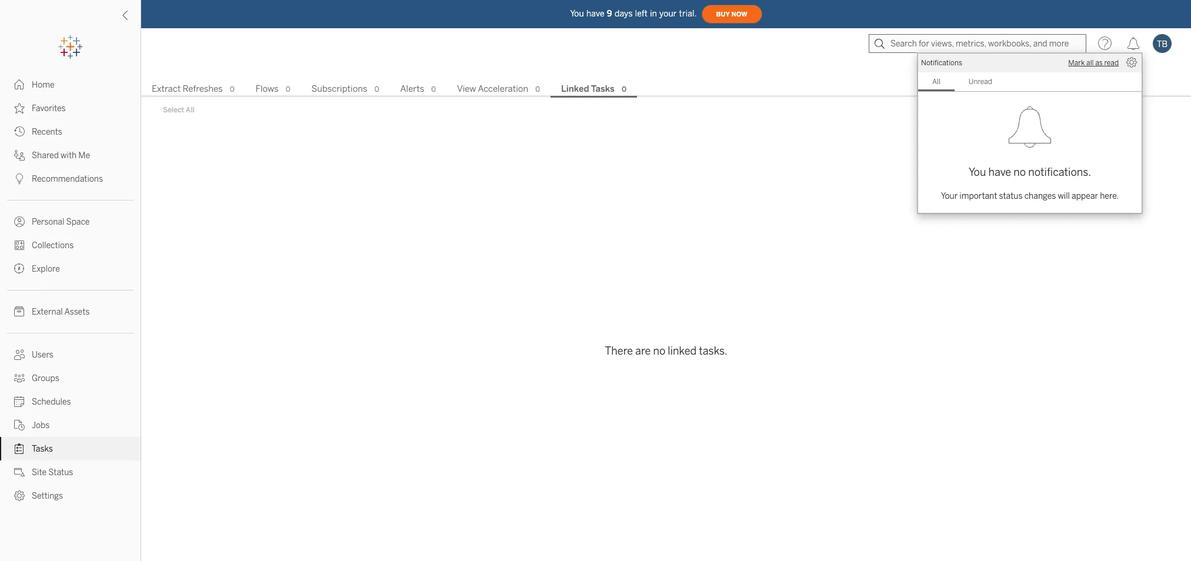 Task type: vqa. For each thing, say whether or not it's contained in the screenshot.
Download
no



Task type: describe. For each thing, give the bounding box(es) containing it.
buy
[[717, 10, 730, 18]]

users
[[32, 350, 53, 360]]

all inside user notifications tab tab list
[[933, 78, 941, 86]]

with
[[61, 151, 77, 161]]

by text only_f5he34f image for shared with me
[[14, 150, 25, 161]]

collections link
[[0, 234, 141, 257]]

tasks inside main navigation. press the up and down arrow keys to access links. element
[[32, 444, 53, 454]]

you have no notifications.
[[969, 166, 1092, 179]]

acceleration
[[478, 84, 529, 94]]

days
[[615, 9, 633, 19]]

schedules
[[32, 397, 71, 407]]

recommendations
[[32, 174, 103, 184]]

shared
[[32, 151, 59, 161]]

0 for extract refreshes
[[230, 85, 235, 94]]

jobs
[[32, 421, 50, 431]]

no for have
[[1014, 166, 1027, 179]]

navigation panel element
[[0, 35, 141, 508]]

no for are
[[654, 345, 666, 358]]

mark all as read
[[1069, 59, 1120, 67]]

you for you have 9 days left in your trial.
[[571, 9, 584, 19]]

user settings icon image
[[1127, 57, 1138, 68]]

by text only_f5he34f image for tasks
[[14, 444, 25, 454]]

by text only_f5he34f image for users
[[14, 350, 25, 360]]

select all button
[[155, 103, 202, 117]]

by text only_f5he34f image for explore
[[14, 264, 25, 274]]

refreshes
[[183, 84, 223, 94]]

by text only_f5he34f image for personal space
[[14, 217, 25, 227]]

0 for flows
[[286, 85, 291, 94]]

there are no linked tasks. main content
[[141, 59, 1192, 562]]

groups
[[32, 374, 59, 384]]

recommendations link
[[0, 167, 141, 191]]

extract refreshes
[[152, 84, 223, 94]]

user notifications tab tab list
[[919, 72, 1142, 92]]

collections
[[32, 241, 74, 251]]

select all
[[163, 106, 195, 114]]

notifications.
[[1029, 166, 1092, 179]]

site status
[[32, 468, 73, 478]]

recents link
[[0, 120, 141, 144]]

your
[[942, 191, 958, 201]]

site
[[32, 468, 47, 478]]

view acceleration
[[457, 84, 529, 94]]

0 for view acceleration
[[536, 85, 540, 94]]

user notifications bell icon image
[[1007, 104, 1054, 151]]

by text only_f5he34f image for favorites
[[14, 103, 25, 114]]

will
[[1059, 191, 1071, 201]]

favorites link
[[0, 97, 141, 120]]

by text only_f5he34f image for recents
[[14, 127, 25, 137]]

home
[[32, 80, 55, 90]]

select
[[163, 106, 184, 114]]

linked
[[668, 345, 697, 358]]

flows
[[256, 84, 279, 94]]

as
[[1096, 59, 1104, 67]]

explore link
[[0, 257, 141, 281]]

by text only_f5he34f image for settings
[[14, 491, 25, 501]]

appear
[[1073, 191, 1099, 201]]

navigation containing extract refreshes
[[141, 80, 1192, 98]]

assets
[[64, 307, 90, 317]]

site status link
[[0, 461, 141, 484]]

view
[[457, 84, 477, 94]]

users link
[[0, 343, 141, 367]]



Task type: locate. For each thing, give the bounding box(es) containing it.
0 horizontal spatial all
[[186, 106, 195, 114]]

linked tasks
[[562, 84, 615, 94]]

by text only_f5he34f image left recommendations
[[14, 174, 25, 184]]

0 right alerts
[[432, 85, 436, 94]]

by text only_f5he34f image inside jobs link
[[14, 420, 25, 431]]

0 for alerts
[[432, 85, 436, 94]]

4 0 from the left
[[432, 85, 436, 94]]

settings
[[32, 491, 63, 501]]

6 0 from the left
[[622, 85, 627, 94]]

settings link
[[0, 484, 141, 508]]

by text only_f5he34f image inside home link
[[14, 79, 25, 90]]

by text only_f5he34f image inside the personal space link
[[14, 217, 25, 227]]

you for you have no notifications.
[[969, 166, 987, 179]]

notifications
[[922, 59, 963, 67]]

11 by text only_f5he34f image from the top
[[14, 491, 25, 501]]

trial.
[[680, 9, 697, 19]]

1 horizontal spatial no
[[1014, 166, 1027, 179]]

no inside dialog
[[1014, 166, 1027, 179]]

you left 9
[[571, 9, 584, 19]]

your important status changes will appear here.
[[942, 191, 1120, 201]]

now
[[732, 10, 748, 18]]

tasks right linked
[[591, 84, 615, 94]]

by text only_f5he34f image inside external assets "link"
[[14, 307, 25, 317]]

4 by text only_f5he34f image from the top
[[14, 307, 25, 317]]

subscriptions
[[312, 84, 368, 94]]

you have 9 days left in your trial.
[[571, 9, 697, 19]]

have for 9
[[587, 9, 605, 19]]

0 for linked tasks
[[622, 85, 627, 94]]

8 by text only_f5he34f image from the top
[[14, 420, 25, 431]]

tasks
[[591, 84, 615, 94], [32, 444, 53, 454]]

5 0 from the left
[[536, 85, 540, 94]]

1 horizontal spatial have
[[989, 166, 1012, 179]]

no
[[1014, 166, 1027, 179], [654, 345, 666, 358]]

you inside dialog
[[969, 166, 987, 179]]

0 vertical spatial no
[[1014, 166, 1027, 179]]

all
[[1087, 59, 1094, 67]]

no up status
[[1014, 166, 1027, 179]]

0 right acceleration
[[536, 85, 540, 94]]

by text only_f5he34f image for external assets
[[14, 307, 25, 317]]

0 vertical spatial you
[[571, 9, 584, 19]]

by text only_f5he34f image inside collections link
[[14, 240, 25, 251]]

left
[[636, 9, 648, 19]]

0 left alerts
[[375, 85, 379, 94]]

buy now button
[[702, 5, 763, 24]]

mark
[[1069, 59, 1086, 67]]

2 by text only_f5he34f image from the top
[[14, 127, 25, 137]]

tasks.
[[699, 345, 728, 358]]

have left 9
[[587, 9, 605, 19]]

important
[[960, 191, 998, 201]]

linked
[[562, 84, 590, 94]]

1 horizontal spatial tasks
[[591, 84, 615, 94]]

in
[[651, 9, 658, 19]]

by text only_f5he34f image left home
[[14, 79, 25, 90]]

by text only_f5he34f image left "recents"
[[14, 127, 25, 137]]

4 by text only_f5he34f image from the top
[[14, 174, 25, 184]]

by text only_f5he34f image inside shared with me link
[[14, 150, 25, 161]]

schedules link
[[0, 390, 141, 414]]

9
[[607, 9, 613, 19]]

all down notifications
[[933, 78, 941, 86]]

shared with me link
[[0, 144, 141, 167]]

1 vertical spatial no
[[654, 345, 666, 358]]

by text only_f5he34f image inside recommendations link
[[14, 174, 25, 184]]

1 vertical spatial have
[[989, 166, 1012, 179]]

main navigation. press the up and down arrow keys to access links. element
[[0, 73, 141, 508]]

there
[[605, 345, 633, 358]]

0 vertical spatial tasks
[[591, 84, 615, 94]]

1 by text only_f5he34f image from the top
[[14, 103, 25, 114]]

tasks inside 'sub-spaces' tab list
[[591, 84, 615, 94]]

0 right flows
[[286, 85, 291, 94]]

0 for subscriptions
[[375, 85, 379, 94]]

alerts
[[401, 84, 425, 94]]

external assets
[[32, 307, 90, 317]]

your
[[660, 9, 677, 19]]

sub-spaces tab list
[[141, 82, 1192, 98]]

buy now
[[717, 10, 748, 18]]

by text only_f5he34f image inside users link
[[14, 350, 25, 360]]

by text only_f5he34f image inside site status link
[[14, 467, 25, 478]]

you
[[571, 9, 584, 19], [969, 166, 987, 179]]

external
[[32, 307, 63, 317]]

by text only_f5he34f image inside favorites 'link'
[[14, 103, 25, 114]]

extract
[[152, 84, 181, 94]]

home link
[[0, 73, 141, 97]]

changes
[[1025, 191, 1057, 201]]

0 horizontal spatial no
[[654, 345, 666, 358]]

recents
[[32, 127, 62, 137]]

navigation
[[141, 80, 1192, 98]]

1 0 from the left
[[230, 85, 235, 94]]

0 horizontal spatial you
[[571, 9, 584, 19]]

7 by text only_f5he34f image from the top
[[14, 397, 25, 407]]

by text only_f5he34f image for home
[[14, 79, 25, 90]]

by text only_f5he34f image inside "settings" link
[[14, 491, 25, 501]]

personal space
[[32, 217, 90, 227]]

me
[[78, 151, 90, 161]]

1 vertical spatial you
[[969, 166, 987, 179]]

0 right linked tasks
[[622, 85, 627, 94]]

1 horizontal spatial all
[[933, 78, 941, 86]]

1 by text only_f5he34f image from the top
[[14, 79, 25, 90]]

by text only_f5he34f image inside recents link
[[14, 127, 25, 137]]

9 by text only_f5he34f image from the top
[[14, 444, 25, 454]]

5 by text only_f5he34f image from the top
[[14, 350, 25, 360]]

by text only_f5he34f image inside tasks link
[[14, 444, 25, 454]]

by text only_f5he34f image for recommendations
[[14, 174, 25, 184]]

you have no notifications. dialog
[[918, 53, 1143, 214]]

status
[[1000, 191, 1023, 201]]

explore
[[32, 264, 60, 274]]

by text only_f5he34f image inside the groups 'link'
[[14, 373, 25, 384]]

tasks down 'jobs'
[[32, 444, 53, 454]]

here.
[[1101, 191, 1120, 201]]

you up important
[[969, 166, 987, 179]]

1 vertical spatial all
[[186, 106, 195, 114]]

favorites
[[32, 104, 66, 114]]

unread
[[969, 78, 993, 86]]

space
[[66, 217, 90, 227]]

jobs link
[[0, 414, 141, 437]]

3 by text only_f5he34f image from the top
[[14, 264, 25, 274]]

by text only_f5he34f image for schedules
[[14, 397, 25, 407]]

Search for views, metrics, workbooks, and more text field
[[869, 34, 1087, 53]]

0 horizontal spatial have
[[587, 9, 605, 19]]

groups link
[[0, 367, 141, 390]]

5 by text only_f5he34f image from the top
[[14, 240, 25, 251]]

by text only_f5he34f image for collections
[[14, 240, 25, 251]]

all right select
[[186, 106, 195, 114]]

personal
[[32, 217, 64, 227]]

1 vertical spatial tasks
[[32, 444, 53, 454]]

all inside "button"
[[186, 106, 195, 114]]

have up status
[[989, 166, 1012, 179]]

status
[[48, 468, 73, 478]]

tasks link
[[0, 437, 141, 461]]

by text only_f5he34f image inside schedules 'link'
[[14, 397, 25, 407]]

by text only_f5he34f image inside explore link
[[14, 264, 25, 274]]

0 vertical spatial have
[[587, 9, 605, 19]]

no inside main content
[[654, 345, 666, 358]]

by text only_f5he34f image for jobs
[[14, 420, 25, 431]]

2 0 from the left
[[286, 85, 291, 94]]

no right are
[[654, 345, 666, 358]]

by text only_f5he34f image for site status
[[14, 467, 25, 478]]

read
[[1105, 59, 1120, 67]]

10 by text only_f5he34f image from the top
[[14, 467, 25, 478]]

6 by text only_f5he34f image from the top
[[14, 373, 25, 384]]

shared with me
[[32, 151, 90, 161]]

have for no
[[989, 166, 1012, 179]]

by text only_f5he34f image left shared
[[14, 150, 25, 161]]

by text only_f5he34f image for groups
[[14, 373, 25, 384]]

personal space link
[[0, 210, 141, 234]]

1 horizontal spatial you
[[969, 166, 987, 179]]

0
[[230, 85, 235, 94], [286, 85, 291, 94], [375, 85, 379, 94], [432, 85, 436, 94], [536, 85, 540, 94], [622, 85, 627, 94]]

there are no linked tasks.
[[605, 345, 728, 358]]

external assets link
[[0, 300, 141, 324]]

all
[[933, 78, 941, 86], [186, 106, 195, 114]]

0 horizontal spatial tasks
[[32, 444, 53, 454]]

have
[[587, 9, 605, 19], [989, 166, 1012, 179]]

0 vertical spatial all
[[933, 78, 941, 86]]

0 right refreshes
[[230, 85, 235, 94]]

2 by text only_f5he34f image from the top
[[14, 217, 25, 227]]

3 0 from the left
[[375, 85, 379, 94]]

3 by text only_f5he34f image from the top
[[14, 150, 25, 161]]

by text only_f5he34f image left 'collections' on the left top
[[14, 240, 25, 251]]

have inside dialog
[[989, 166, 1012, 179]]

by text only_f5he34f image
[[14, 79, 25, 90], [14, 127, 25, 137], [14, 150, 25, 161], [14, 174, 25, 184], [14, 240, 25, 251]]

are
[[636, 345, 651, 358]]

by text only_f5he34f image
[[14, 103, 25, 114], [14, 217, 25, 227], [14, 264, 25, 274], [14, 307, 25, 317], [14, 350, 25, 360], [14, 373, 25, 384], [14, 397, 25, 407], [14, 420, 25, 431], [14, 444, 25, 454], [14, 467, 25, 478], [14, 491, 25, 501]]



